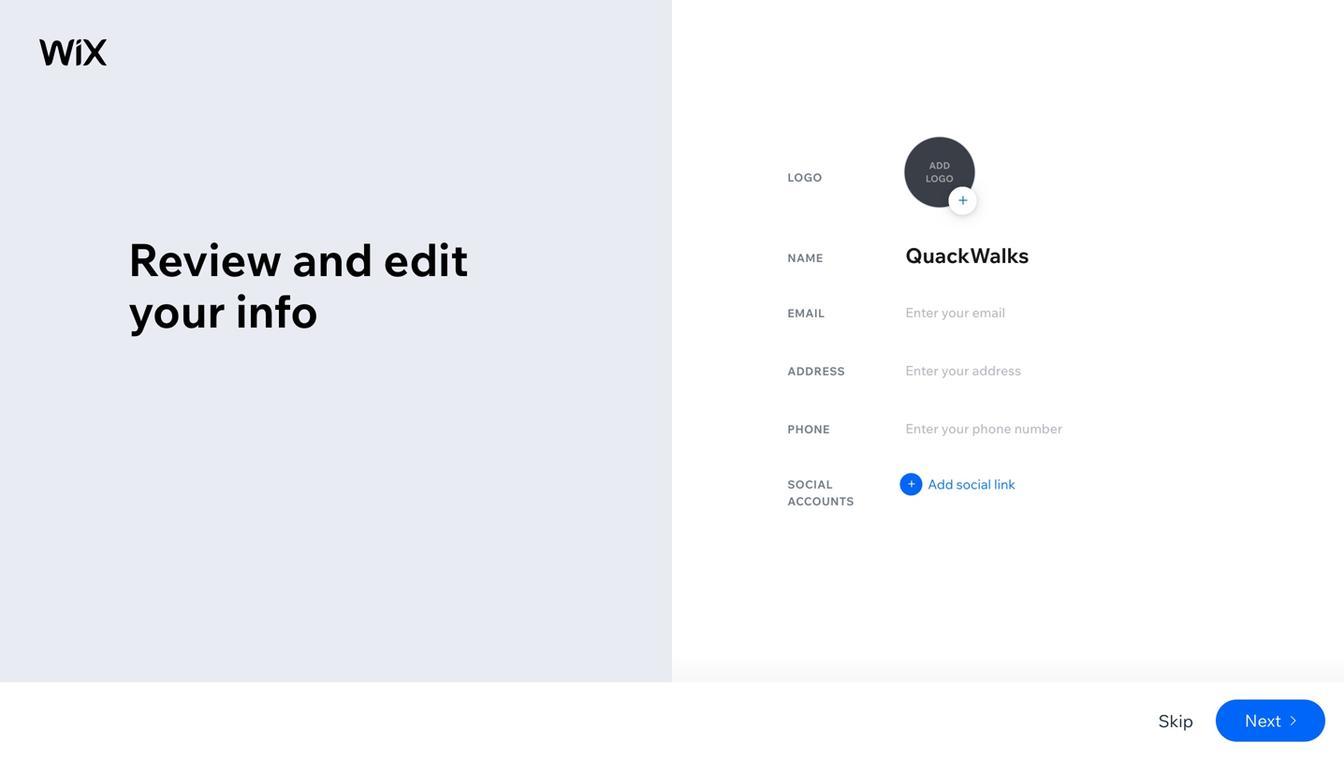 Task type: describe. For each thing, give the bounding box(es) containing it.
edit
[[383, 231, 469, 287]]

social
[[956, 476, 991, 492]]

social
[[788, 477, 833, 492]]

review
[[128, 231, 282, 287]]

like
[[128, 282, 204, 339]]

name
[[788, 251, 823, 265]]

email
[[788, 306, 825, 320]]

add
[[929, 160, 950, 171]]

pages
[[146, 52, 194, 73]]

you
[[414, 231, 493, 287]]

manage pages
[[79, 52, 194, 73]]

review and edit your info
[[128, 231, 469, 339]]

address
[[788, 364, 845, 378]]

manage
[[79, 52, 142, 73]]

pick
[[128, 231, 221, 287]]

pick a theme you like
[[128, 231, 493, 339]]

accounts
[[788, 494, 854, 508]]

info
[[235, 282, 318, 339]]



Task type: vqa. For each thing, say whether or not it's contained in the screenshot.
SOCIAL
yes



Task type: locate. For each thing, give the bounding box(es) containing it.
skip for review and edit your info
[[1159, 710, 1194, 731]]

and
[[292, 231, 373, 287]]

link
[[994, 476, 1016, 492]]

Enter your email text field
[[904, 300, 1170, 324]]

add logo
[[926, 160, 954, 184]]

logo up name
[[788, 170, 823, 184]]

theme
[[266, 231, 404, 287]]

social accounts
[[788, 477, 854, 508]]

Enter your business name text field
[[904, 242, 1170, 268]]

add
[[928, 476, 954, 492]]

a
[[231, 231, 256, 287]]

1 horizontal spatial logo
[[926, 173, 954, 184]]

logo down add
[[926, 173, 954, 184]]

add social link
[[928, 476, 1016, 492]]

Enter your phone number text field
[[904, 416, 1170, 441]]

manage pages button
[[79, 47, 194, 80]]

skip
[[1159, 710, 1194, 731], [1159, 710, 1194, 731]]

logo
[[788, 170, 823, 184], [926, 173, 954, 184]]

0 horizontal spatial logo
[[788, 170, 823, 184]]

skip for pick a theme you like
[[1159, 710, 1194, 731]]

Enter your address text field
[[904, 358, 1170, 382]]

phone
[[788, 422, 830, 436]]

your
[[128, 282, 225, 339]]

next
[[1245, 710, 1282, 731], [1245, 710, 1282, 731]]



